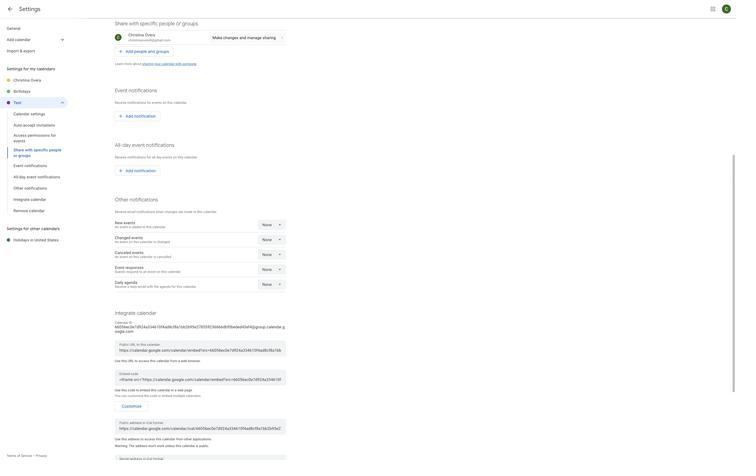 Task type: describe. For each thing, give the bounding box(es) containing it.
1 horizontal spatial agenda
[[160, 285, 171, 289]]

holidays
[[14, 238, 29, 243]]

0 vertical spatial all-day event notifications
[[115, 142, 174, 149]]

christinaovera9@gmail.com
[[128, 38, 170, 42]]

events inside canceled events an event on this calendar is cancelled
[[132, 251, 144, 255]]

0 vertical spatial share with specific people or groups
[[115, 21, 198, 27]]

day inside settings for my calendars tree
[[19, 175, 26, 179]]

unless
[[165, 444, 175, 448]]

0 vertical spatial embed
[[140, 389, 150, 393]]

privacy
[[36, 454, 47, 458]]

changes
[[165, 210, 178, 214]]

use this code to embed this calendar in a web page.
[[115, 389, 193, 393]]

birthdays link
[[14, 86, 68, 97]]

events inside the access permissions for events
[[14, 139, 25, 143]]

settings for other calendars
[[7, 226, 60, 232]]

your
[[154, 62, 161, 66]]

add notification button for day
[[115, 164, 160, 178]]

christina for christina overa
[[14, 78, 30, 83]]

an for new events
[[115, 225, 119, 229]]

cancelled
[[157, 255, 171, 259]]

0 vertical spatial calendar.
[[174, 101, 187, 105]]

calendar inside canceled events an event on this calendar is cancelled
[[140, 255, 153, 259]]

1 vertical spatial address
[[135, 444, 147, 448]]

guests
[[115, 270, 125, 274]]

changed
[[157, 240, 170, 244]]

group containing calendar settings
[[0, 108, 68, 217]]

daily agenda receive a daily email with the agenda for this calendar
[[115, 281, 196, 289]]

learn
[[115, 62, 123, 66]]

1 horizontal spatial integrate calendar
[[115, 310, 157, 317]]

general
[[7, 26, 21, 31]]

1 vertical spatial calendar.
[[184, 155, 198, 159]]

2 vertical spatial calendar.
[[204, 210, 217, 214]]

66056ec0e7d924a334610f4ad8cf8a1bb2b95e278559236866dbf0beded43ef4@group.calendar.g
[[115, 325, 285, 330]]

is inside canceled events an event on this calendar is cancelled
[[154, 255, 156, 259]]

overa for christina overa
[[31, 78, 41, 83]]

add people and groups button
[[115, 45, 174, 58]]

1 vertical spatial code
[[150, 394, 157, 398]]

add people and groups
[[126, 49, 169, 54]]

share inside share with specific people or groups
[[14, 148, 24, 152]]

and
[[148, 49, 155, 54]]

holidays in united states link
[[14, 235, 68, 246]]

changed events an event on this calendar is changed
[[115, 236, 170, 244]]

of
[[17, 454, 20, 458]]

oogle.com
[[115, 330, 133, 334]]

0 vertical spatial all-
[[115, 142, 123, 149]]

privacy link
[[36, 454, 47, 458]]

event notifications inside settings for my calendars tree
[[14, 164, 47, 168]]

terms of service link
[[7, 454, 32, 458]]

on for canceled
[[129, 255, 133, 259]]

import
[[7, 49, 19, 53]]

daily
[[115, 281, 123, 285]]

permissions
[[28, 133, 50, 138]]

accept
[[23, 123, 35, 128]]

calendar inside event responses guests respond to an event on this calendar
[[168, 270, 181, 274]]

receive for event
[[115, 101, 127, 105]]

learn more about sharing your calendar with someone
[[115, 62, 197, 66]]

0 vertical spatial or
[[176, 21, 181, 27]]

remove
[[14, 209, 28, 213]]

add for day add notification button
[[126, 168, 133, 174]]

people inside button
[[134, 49, 147, 54]]

calendar inside changed events an event on this calendar is changed
[[140, 240, 153, 244]]

1 horizontal spatial event notifications
[[115, 88, 157, 94]]

public.
[[199, 444, 209, 448]]

canceled
[[115, 251, 131, 255]]

0 vertical spatial event
[[115, 88, 128, 94]]

0 horizontal spatial email
[[127, 210, 136, 214]]

0 vertical spatial code
[[128, 389, 135, 393]]

this inside changed events an event on this calendar is changed
[[133, 240, 139, 244]]

use this url to access this calendar from a web browser.
[[115, 359, 201, 363]]

1 horizontal spatial embed
[[162, 394, 172, 398]]

calendar inside daily agenda receive a daily email with the agenda for this calendar
[[183, 285, 196, 289]]

calendar settings
[[14, 112, 45, 116]]

calendars.
[[186, 394, 202, 398]]

with up christina overa christinaovera9@gmail.com
[[129, 21, 139, 27]]

my
[[30, 66, 36, 72]]

use for use this url to access this calendar from a web browser.
[[115, 359, 121, 363]]

responses
[[126, 266, 144, 270]]

settings for my calendars
[[7, 66, 55, 72]]

receive notifications for events on this calendar.
[[115, 101, 187, 105]]

customize
[[128, 394, 143, 398]]

page.
[[185, 389, 193, 393]]

added
[[132, 225, 142, 229]]

people inside settings for my calendars tree
[[49, 148, 61, 152]]

access
[[14, 133, 27, 138]]

other notifications inside group
[[14, 186, 47, 191]]

more
[[124, 62, 132, 66]]

event inside settings for my calendars tree
[[27, 175, 37, 179]]

applications.
[[193, 438, 212, 442]]

other inside use this address to access this calendar from other applications. warning: the address won't work unless this calendar is public.
[[184, 438, 192, 442]]

event inside changed events an event on this calendar is changed
[[120, 240, 128, 244]]

new events an event is added to this calendar
[[115, 221, 166, 229]]

receive for all-
[[115, 155, 127, 159]]

test link
[[14, 97, 57, 108]]

for inside daily agenda receive a daily email with the agenda for this calendar
[[172, 285, 176, 289]]

0 horizontal spatial agenda
[[124, 281, 137, 285]]

an for canceled events
[[115, 255, 119, 259]]

add for add people and groups button
[[126, 49, 133, 54]]

all- inside group
[[14, 175, 19, 179]]

birthdays
[[14, 89, 31, 94]]

1 horizontal spatial specific
[[140, 21, 158, 27]]

new
[[115, 221, 123, 225]]

settings
[[31, 112, 45, 116]]

event inside event responses guests respond to an event on this calendar
[[148, 270, 156, 274]]

can
[[121, 394, 127, 398]]

share with specific people or groups inside group
[[14, 148, 61, 158]]

access for url
[[139, 359, 149, 363]]

0 vertical spatial other
[[30, 226, 40, 232]]

all
[[152, 155, 155, 159]]

use inside use this address to access this calendar from other applications. warning: the address won't work unless this calendar is public.
[[115, 438, 121, 442]]

settings for settings for my calendars
[[7, 66, 22, 72]]

made
[[184, 210, 193, 214]]

0 vertical spatial groups
[[182, 21, 198, 27]]

1 vertical spatial in
[[171, 389, 174, 393]]

sharing
[[142, 62, 153, 66]]

this inside event responses guests respond to an event on this calendar
[[161, 270, 167, 274]]

sharing your calendar with someone link
[[142, 62, 197, 66]]

export
[[23, 49, 35, 53]]

calendar for calendar id 66056ec0e7d924a334610f4ad8cf8a1bb2b95e278559236866dbf0beded43ef4@group.calendar.g oogle.com
[[115, 321, 128, 325]]

1 vertical spatial other
[[115, 197, 129, 203]]

multiple
[[173, 394, 185, 398]]

go back image
[[7, 6, 14, 12]]

holidays in united states
[[14, 238, 59, 243]]

terms
[[7, 454, 16, 458]]



Task type: locate. For each thing, give the bounding box(es) containing it.
an inside changed events an event on this calendar is changed
[[115, 240, 119, 244]]

to inside use this address to access this calendar from other applications. warning: the address won't work unless this calendar is public.
[[141, 438, 144, 442]]

terms of service – privacy
[[7, 454, 47, 458]]

is left changed
[[154, 240, 156, 244]]

add inside tree
[[7, 37, 14, 42]]

calendar up auto-
[[14, 112, 30, 116]]

0 horizontal spatial specific
[[34, 148, 48, 152]]

other notifications up new events an event is added to this calendar
[[115, 197, 158, 203]]

1 vertical spatial from
[[176, 438, 183, 442]]

or inside tree
[[14, 154, 17, 158]]

specific
[[140, 21, 158, 27], [34, 148, 48, 152]]

0 vertical spatial event notifications
[[115, 88, 157, 94]]

warning:
[[115, 444, 128, 448]]

settings right the go back "icon"
[[19, 6, 41, 13]]

0 horizontal spatial or
[[14, 154, 17, 158]]

from left browser.
[[170, 359, 177, 363]]

1 vertical spatial an
[[115, 240, 119, 244]]

2 vertical spatial or
[[158, 394, 161, 398]]

1 horizontal spatial integrate
[[115, 310, 136, 317]]

agenda down respond
[[124, 281, 137, 285]]

email inside daily agenda receive a daily email with the agenda for this calendar
[[138, 285, 146, 289]]

with inside share with specific people or groups
[[25, 148, 33, 152]]

add notification down the all
[[126, 168, 156, 174]]

daily
[[130, 285, 137, 289]]

add notification for notifications
[[126, 114, 156, 119]]

access inside use this address to access this calendar from other applications. warning: the address won't work unless this calendar is public.
[[145, 438, 155, 442]]

0 vertical spatial integrate
[[14, 197, 30, 202]]

0 vertical spatial share
[[115, 21, 128, 27]]

a up the multiple
[[175, 389, 177, 393]]

integrate calendar inside group
[[14, 197, 46, 202]]

browser.
[[188, 359, 201, 363]]

in left united
[[30, 238, 33, 243]]

0 vertical spatial overa
[[145, 33, 155, 37]]

for inside the access permissions for events
[[51, 133, 56, 138]]

christina overa tree item
[[0, 75, 68, 86]]

use
[[115, 359, 121, 363], [115, 389, 121, 393], [115, 438, 121, 442]]

2 horizontal spatial people
[[159, 21, 175, 27]]

from left applications.
[[176, 438, 183, 442]]

embed
[[140, 389, 150, 393], [162, 394, 172, 398]]

1 horizontal spatial all-
[[115, 142, 123, 149]]

for
[[23, 66, 29, 72], [147, 101, 151, 105], [51, 133, 56, 138], [147, 155, 151, 159], [23, 226, 29, 232], [172, 285, 176, 289]]

1 vertical spatial settings
[[7, 66, 22, 72]]

settings for settings
[[19, 6, 41, 13]]

0 vertical spatial access
[[139, 359, 149, 363]]

1 horizontal spatial or
[[158, 394, 161, 398]]

1 horizontal spatial overa
[[145, 33, 155, 37]]

other
[[30, 226, 40, 232], [184, 438, 192, 442]]

–
[[33, 454, 35, 458]]

other
[[14, 186, 23, 191], [115, 197, 129, 203]]

other up remove
[[14, 186, 23, 191]]

an for changed events
[[115, 240, 119, 244]]

calendars for settings for other calendars
[[41, 226, 60, 232]]

0 horizontal spatial share
[[14, 148, 24, 152]]

1 horizontal spatial all-day event notifications
[[115, 142, 174, 149]]

integrate up id
[[115, 310, 136, 317]]

use up warning:
[[115, 438, 121, 442]]

overa for christina overa christinaovera9@gmail.com
[[145, 33, 155, 37]]

event inside settings for my calendars tree
[[14, 164, 23, 168]]

with right daily
[[147, 285, 153, 289]]

people down permissions
[[49, 148, 61, 152]]

christina up christinaovera9@gmail.com
[[128, 33, 144, 37]]

1 vertical spatial overa
[[31, 78, 41, 83]]

1 horizontal spatial other notifications
[[115, 197, 158, 203]]

on inside event responses guests respond to an event on this calendar
[[157, 270, 161, 274]]

on for changed
[[129, 240, 133, 244]]

an up guests
[[115, 255, 119, 259]]

is left cancelled
[[154, 255, 156, 259]]

events inside new events an event is added to this calendar
[[124, 221, 135, 225]]

access
[[139, 359, 149, 363], [145, 438, 155, 442]]

2 vertical spatial use
[[115, 438, 121, 442]]

0 horizontal spatial other
[[14, 186, 23, 191]]

an up canceled
[[115, 240, 119, 244]]

1 horizontal spatial the
[[154, 285, 159, 289]]

settings up christina overa
[[7, 66, 22, 72]]

use this address to access this calendar from other applications. warning: the address won't work unless this calendar is public.
[[115, 438, 212, 448]]

an inside canceled events an event on this calendar is cancelled
[[115, 255, 119, 259]]

canceled events an event on this calendar is cancelled
[[115, 251, 171, 259]]

integrate calendar
[[14, 197, 46, 202], [115, 310, 157, 317]]

web up the multiple
[[177, 389, 184, 393]]

groups inside button
[[156, 49, 169, 54]]

share with specific people or groups
[[115, 21, 198, 27], [14, 148, 61, 158]]

0 vertical spatial christina
[[128, 33, 144, 37]]

event notifications down the access permissions for events
[[14, 164, 47, 168]]

0 vertical spatial calendar
[[14, 112, 30, 116]]

web for page.
[[177, 389, 184, 393]]

1 vertical spatial calendars
[[41, 226, 60, 232]]

receive notifications for all day events on this calendar.
[[115, 155, 198, 159]]

christina overa
[[14, 78, 41, 83]]

0 horizontal spatial a
[[127, 285, 129, 289]]

2 vertical spatial a
[[175, 389, 177, 393]]

calendars right the my
[[37, 66, 55, 72]]

in inside holidays in united states link
[[30, 238, 33, 243]]

1 horizontal spatial in
[[171, 389, 174, 393]]

notification for notifications
[[134, 114, 156, 119]]

christina up birthdays
[[14, 78, 30, 83]]

0 horizontal spatial the
[[144, 394, 149, 398]]

0 vertical spatial people
[[159, 21, 175, 27]]

0 vertical spatial address
[[128, 438, 140, 442]]

embed left the multiple
[[162, 394, 172, 398]]

add for add notification button for notifications
[[126, 114, 133, 119]]

2 notification from the top
[[134, 168, 156, 174]]

receive inside daily agenda receive a daily email with the agenda for this calendar
[[115, 285, 127, 289]]

other up holidays in united states
[[30, 226, 40, 232]]

calendar inside tree
[[14, 112, 30, 116]]

a for use this code to embed this calendar in a web page.
[[175, 389, 177, 393]]

1 vertical spatial all-day event notifications
[[14, 175, 60, 179]]

1 horizontal spatial share
[[115, 21, 128, 27]]

christina inside tree item
[[14, 78, 30, 83]]

won't
[[148, 444, 156, 448]]

url
[[128, 359, 134, 363]]

are
[[178, 210, 183, 214]]

web
[[181, 359, 187, 363], [177, 389, 184, 393]]

settings heading
[[19, 6, 41, 13]]

0 vertical spatial settings
[[19, 6, 41, 13]]

share with specific people or groups down the access permissions for events
[[14, 148, 61, 158]]

event inside canceled events an event on this calendar is cancelled
[[120, 255, 128, 259]]

2 horizontal spatial or
[[176, 21, 181, 27]]

2 vertical spatial groups
[[18, 154, 31, 158]]

is inside changed events an event on this calendar is changed
[[154, 240, 156, 244]]

1 horizontal spatial groups
[[156, 49, 169, 54]]

0 vertical spatial specific
[[140, 21, 158, 27]]

&
[[20, 49, 22, 53]]

1 vertical spatial or
[[14, 154, 17, 158]]

email up new events an event is added to this calendar
[[127, 210, 136, 214]]

1 horizontal spatial other
[[184, 438, 192, 442]]

calendar inside calendar id 66056ec0e7d924a334610f4ad8cf8a1bb2b95e278559236866dbf0beded43ef4@group.calendar.g oogle.com
[[115, 321, 128, 325]]

you
[[115, 394, 121, 398]]

calendar
[[15, 37, 31, 42], [162, 62, 175, 66], [31, 197, 46, 202], [29, 209, 45, 213], [153, 225, 166, 229], [140, 240, 153, 244], [140, 255, 153, 259], [168, 270, 181, 274], [183, 285, 196, 289], [137, 310, 157, 317], [156, 359, 169, 363], [157, 389, 170, 393], [162, 438, 175, 442], [182, 444, 195, 448]]

respond
[[126, 270, 139, 274]]

holidays in united states tree item
[[0, 235, 68, 246]]

address
[[128, 438, 140, 442], [135, 444, 147, 448]]

to inside event responses guests respond to an event on this calendar
[[139, 270, 142, 274]]

1 add notification from the top
[[126, 114, 156, 119]]

with inside daily agenda receive a daily email with the agenda for this calendar
[[147, 285, 153, 289]]

an inside new events an event is added to this calendar
[[115, 225, 119, 229]]

code down use this code to embed this calendar in a web page.
[[150, 394, 157, 398]]

an up changed
[[115, 225, 119, 229]]

other up new
[[115, 197, 129, 203]]

calendar inside new events an event is added to this calendar
[[153, 225, 166, 229]]

other inside group
[[14, 186, 23, 191]]

share with specific people or groups up christina overa christinaovera9@gmail.com
[[115, 21, 198, 27]]

1 vertical spatial share
[[14, 148, 24, 152]]

is inside use this address to access this calendar from other applications. warning: the address won't work unless this calendar is public.
[[196, 444, 199, 448]]

address right the on the bottom of page
[[135, 444, 147, 448]]

3 use from the top
[[115, 438, 121, 442]]

birthdays tree item
[[0, 86, 68, 97]]

tree
[[0, 23, 68, 57]]

notification down the all
[[134, 168, 156, 174]]

1 vertical spatial groups
[[156, 49, 169, 54]]

id
[[129, 321, 132, 325]]

changed
[[115, 236, 131, 240]]

settings for settings for other calendars
[[7, 226, 22, 232]]

calendar inside tree
[[15, 37, 31, 42]]

0 horizontal spatial integrate calendar
[[14, 197, 46, 202]]

settings up holidays
[[7, 226, 22, 232]]

from inside use this address to access this calendar from other applications. warning: the address won't work unless this calendar is public.
[[176, 438, 183, 442]]

calendars for settings for my calendars
[[37, 66, 55, 72]]

0 horizontal spatial event notifications
[[14, 164, 47, 168]]

1 use from the top
[[115, 359, 121, 363]]

share
[[115, 21, 128, 27], [14, 148, 24, 152]]

overa inside tree item
[[31, 78, 41, 83]]

1 horizontal spatial day
[[123, 142, 131, 149]]

0 horizontal spatial christina
[[14, 78, 30, 83]]

1 vertical spatial web
[[177, 389, 184, 393]]

from for other
[[176, 438, 183, 442]]

1 vertical spatial specific
[[34, 148, 48, 152]]

the inside daily agenda receive a daily email with the agenda for this calendar
[[154, 285, 159, 289]]

0 horizontal spatial day
[[19, 175, 26, 179]]

integrate calendar up remove calendar
[[14, 197, 46, 202]]

other left applications.
[[184, 438, 192, 442]]

with down the access permissions for events
[[25, 148, 33, 152]]

receive for other
[[115, 210, 127, 214]]

2 add notification from the top
[[126, 168, 156, 174]]

event inside new events an event is added to this calendar
[[120, 225, 128, 229]]

customize
[[122, 404, 142, 409]]

access permissions for events
[[14, 133, 56, 143]]

1 vertical spatial integrate
[[115, 310, 136, 317]]

a for use this url to access this calendar from a web browser.
[[178, 359, 180, 363]]

groups inside settings for my calendars tree
[[18, 154, 31, 158]]

overa up birthdays tree item
[[31, 78, 41, 83]]

0 horizontal spatial integrate
[[14, 197, 30, 202]]

events
[[152, 101, 162, 105], [14, 139, 25, 143], [162, 155, 172, 159], [124, 221, 135, 225], [131, 236, 143, 240], [132, 251, 144, 255]]

email
[[127, 210, 136, 214], [138, 285, 146, 289]]

0 vertical spatial an
[[115, 225, 119, 229]]

with
[[129, 21, 139, 27], [175, 62, 182, 66], [25, 148, 33, 152], [147, 285, 153, 289]]

2 horizontal spatial a
[[178, 359, 180, 363]]

christina inside christina overa christinaovera9@gmail.com
[[128, 33, 144, 37]]

use up you
[[115, 389, 121, 393]]

1 horizontal spatial christina
[[128, 33, 144, 37]]

people left and
[[134, 49, 147, 54]]

event responses guests respond to an event on this calendar
[[115, 266, 181, 274]]

a inside daily agenda receive a daily email with the agenda for this calendar
[[127, 285, 129, 289]]

settings for my calendars tree
[[0, 75, 68, 217]]

integrate calendar up id
[[115, 310, 157, 317]]

group
[[0, 108, 68, 217]]

0 horizontal spatial embed
[[140, 389, 150, 393]]

other notifications
[[14, 186, 47, 191], [115, 197, 158, 203]]

0 vertical spatial add notification button
[[115, 110, 160, 123]]

web for browser.
[[181, 359, 187, 363]]

1 horizontal spatial people
[[134, 49, 147, 54]]

calendar left id
[[115, 321, 128, 325]]

is left the "public."
[[196, 444, 199, 448]]

email right daily
[[138, 285, 146, 289]]

all-
[[115, 142, 123, 149], [14, 175, 19, 179]]

specific up christina overa christinaovera9@gmail.com
[[140, 21, 158, 27]]

access up won't
[[145, 438, 155, 442]]

test
[[14, 101, 21, 105]]

christina for christina overa christinaovera9@gmail.com
[[128, 33, 144, 37]]

2 vertical spatial an
[[115, 255, 119, 259]]

an
[[143, 270, 147, 274]]

web left browser.
[[181, 359, 187, 363]]

overa
[[145, 33, 155, 37], [31, 78, 41, 83]]

all-day event notifications inside group
[[14, 175, 60, 179]]

2 use from the top
[[115, 389, 121, 393]]

receive email notifications when changes are made to this calendar.
[[115, 210, 217, 214]]

a left browser.
[[178, 359, 180, 363]]

events inside changed events an event on this calendar is changed
[[131, 236, 143, 240]]

calendar for calendar settings
[[14, 112, 30, 116]]

states
[[47, 238, 59, 243]]

add calendar
[[7, 37, 31, 42]]

1 vertical spatial all-
[[14, 175, 19, 179]]

add notification button for notifications
[[115, 110, 160, 123]]

the
[[154, 285, 159, 289], [144, 394, 149, 398]]

the down use this code to embed this calendar in a web page.
[[144, 394, 149, 398]]

1 vertical spatial the
[[144, 394, 149, 398]]

address up the on the bottom of page
[[128, 438, 140, 442]]

1 receive from the top
[[115, 101, 127, 105]]

3 receive from the top
[[115, 210, 127, 214]]

someone
[[183, 62, 197, 66]]

specific down the access permissions for events
[[34, 148, 48, 152]]

the down event responses guests respond to an event on this calendar
[[154, 285, 159, 289]]

0 vertical spatial use
[[115, 359, 121, 363]]

1 vertical spatial email
[[138, 285, 146, 289]]

auto-
[[14, 123, 23, 128]]

united
[[34, 238, 46, 243]]

calendars up states
[[41, 226, 60, 232]]

on
[[163, 101, 167, 105], [173, 155, 177, 159], [129, 240, 133, 244], [129, 255, 133, 259], [157, 270, 161, 274]]

4 receive from the top
[[115, 285, 127, 289]]

is inside new events an event is added to this calendar
[[129, 225, 131, 229]]

use left url
[[115, 359, 121, 363]]

embed up customize
[[140, 389, 150, 393]]

christina overa christinaovera9@gmail.com
[[128, 33, 170, 42]]

0 horizontal spatial other
[[30, 226, 40, 232]]

0 horizontal spatial overa
[[31, 78, 41, 83]]

people up christina overa christinaovera9@gmail.com
[[159, 21, 175, 27]]

0 horizontal spatial groups
[[18, 154, 31, 158]]

a
[[127, 285, 129, 289], [178, 359, 180, 363], [175, 389, 177, 393]]

this inside canceled events an event on this calendar is cancelled
[[133, 255, 139, 259]]

about
[[133, 62, 141, 66]]

on for receive
[[163, 101, 167, 105]]

0 vertical spatial in
[[30, 238, 33, 243]]

tree containing general
[[0, 23, 68, 57]]

this inside new events an event is added to this calendar
[[146, 225, 152, 229]]

2 receive from the top
[[115, 155, 127, 159]]

to inside new events an event is added to this calendar
[[142, 225, 145, 229]]

this inside daily agenda receive a daily email with the agenda for this calendar
[[177, 285, 182, 289]]

2 vertical spatial people
[[49, 148, 61, 152]]

1 vertical spatial christina
[[14, 78, 30, 83]]

in up the multiple
[[171, 389, 174, 393]]

a left daily
[[127, 285, 129, 289]]

add
[[7, 37, 14, 42], [126, 49, 133, 54], [126, 114, 133, 119], [126, 168, 133, 174]]

code up customize
[[128, 389, 135, 393]]

2 add notification button from the top
[[115, 164, 160, 178]]

with left someone
[[175, 62, 182, 66]]

1 vertical spatial add notification
[[126, 168, 156, 174]]

notification down receive notifications for events on this calendar.
[[134, 114, 156, 119]]

None field
[[258, 220, 286, 230], [258, 235, 286, 245], [258, 250, 286, 260], [258, 265, 286, 275], [258, 280, 286, 290], [258, 220, 286, 230], [258, 235, 286, 245], [258, 250, 286, 260], [258, 265, 286, 275], [258, 280, 286, 290]]

agenda down event responses guests respond to an event on this calendar
[[160, 285, 171, 289]]

1 horizontal spatial email
[[138, 285, 146, 289]]

1 add notification button from the top
[[115, 110, 160, 123]]

on inside canceled events an event on this calendar is cancelled
[[129, 255, 133, 259]]

1 vertical spatial embed
[[162, 394, 172, 398]]

2 vertical spatial day
[[19, 175, 26, 179]]

calendar id 66056ec0e7d924a334610f4ad8cf8a1bb2b95e278559236866dbf0beded43ef4@group.calendar.g oogle.com
[[115, 321, 285, 334]]

1 vertical spatial access
[[145, 438, 155, 442]]

1 vertical spatial other
[[184, 438, 192, 442]]

0 horizontal spatial all-
[[14, 175, 19, 179]]

0 vertical spatial integrate calendar
[[14, 197, 46, 202]]

event inside event responses guests respond to an event on this calendar
[[115, 266, 125, 270]]

1 notification from the top
[[134, 114, 156, 119]]

add notification button down the all
[[115, 164, 160, 178]]

use for use this code to embed this calendar in a web page.
[[115, 389, 121, 393]]

overa inside christina overa christinaovera9@gmail.com
[[145, 33, 155, 37]]

add notification button
[[115, 110, 160, 123], [115, 164, 160, 178]]

add notification for day
[[126, 168, 156, 174]]

1 horizontal spatial other
[[115, 197, 129, 203]]

0 horizontal spatial share with specific people or groups
[[14, 148, 61, 158]]

test tree item
[[0, 97, 68, 108]]

add notification down receive notifications for events on this calendar.
[[126, 114, 156, 119]]

1 an from the top
[[115, 225, 119, 229]]

event notifications
[[115, 88, 157, 94], [14, 164, 47, 168]]

import & export
[[7, 49, 35, 53]]

event notifications up receive notifications for events on this calendar.
[[115, 88, 157, 94]]

0 vertical spatial notification
[[134, 114, 156, 119]]

1 vertical spatial event notifications
[[14, 164, 47, 168]]

2 an from the top
[[115, 240, 119, 244]]

other notifications up remove calendar
[[14, 186, 47, 191]]

service
[[21, 454, 32, 458]]

access right url
[[139, 359, 149, 363]]

add inside button
[[126, 49, 133, 54]]

integrate up remove
[[14, 197, 30, 202]]

None text field
[[119, 347, 282, 355], [119, 376, 282, 384], [119, 425, 282, 433], [119, 347, 282, 355], [119, 376, 282, 384], [119, 425, 282, 433]]

is left added
[[129, 225, 131, 229]]

2 horizontal spatial groups
[[182, 21, 198, 27]]

auto-accept invitations
[[14, 123, 55, 128]]

2 horizontal spatial day
[[156, 155, 162, 159]]

remove calendar
[[14, 209, 45, 213]]

when
[[156, 210, 164, 214]]

1 vertical spatial notification
[[134, 168, 156, 174]]

3 an from the top
[[115, 255, 119, 259]]

the
[[129, 444, 135, 448]]

calendars
[[37, 66, 55, 72], [41, 226, 60, 232]]

1 vertical spatial other notifications
[[115, 197, 158, 203]]

invitations
[[36, 123, 55, 128]]

notification for day
[[134, 168, 156, 174]]

calendar
[[14, 112, 30, 116], [115, 321, 128, 325]]

access for address
[[145, 438, 155, 442]]

0 vertical spatial day
[[123, 142, 131, 149]]

from for a
[[170, 359, 177, 363]]

add notification button down receive notifications for events on this calendar.
[[115, 110, 160, 123]]

overa up christinaovera9@gmail.com
[[145, 33, 155, 37]]

event
[[115, 88, 128, 94], [14, 164, 23, 168], [115, 266, 125, 270]]

on inside changed events an event on this calendar is changed
[[129, 240, 133, 244]]

1 vertical spatial day
[[156, 155, 162, 159]]

work
[[157, 444, 164, 448]]

you can customize the code or embed multiple calendars.
[[115, 394, 202, 398]]

code
[[128, 389, 135, 393], [150, 394, 157, 398]]

integrate inside group
[[14, 197, 30, 202]]

0 vertical spatial the
[[154, 285, 159, 289]]

specific inside settings for my calendars tree
[[34, 148, 48, 152]]

is
[[129, 225, 131, 229], [154, 240, 156, 244], [154, 255, 156, 259], [196, 444, 199, 448]]



Task type: vqa. For each thing, say whether or not it's contained in the screenshot.
1st the t from right
no



